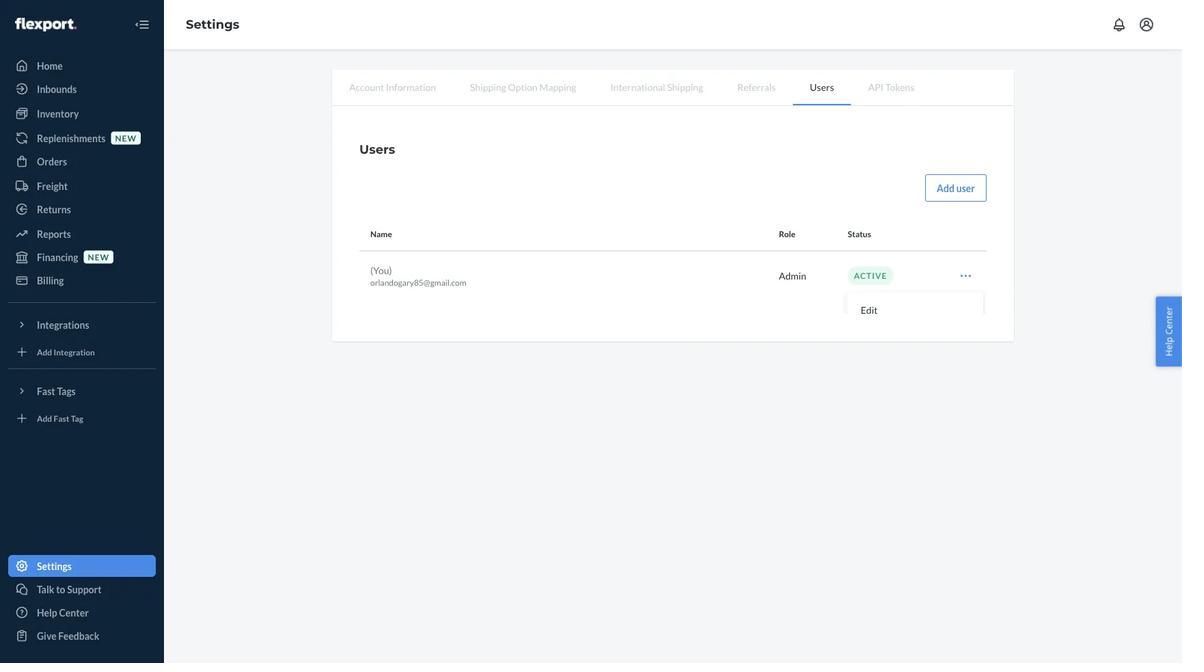 Task type: vqa. For each thing, say whether or not it's contained in the screenshot.
Users
yes



Task type: describe. For each thing, give the bounding box(es) containing it.
api tokens tab
[[851, 70, 932, 104]]

0 vertical spatial settings
[[186, 17, 239, 32]]

status
[[848, 229, 871, 239]]

to
[[56, 583, 65, 595]]

add integration link
[[8, 341, 156, 363]]

reports
[[37, 228, 71, 240]]

shipping option mapping tab
[[453, 70, 594, 104]]

help center link
[[8, 602, 156, 623]]

0 horizontal spatial settings link
[[8, 555, 156, 577]]

open notifications image
[[1111, 16, 1128, 33]]

add fast tag link
[[8, 407, 156, 429]]

shipping inside 'tab'
[[470, 81, 506, 93]]

inbounds
[[37, 83, 77, 95]]

api
[[869, 81, 884, 93]]

returns
[[37, 203, 71, 215]]

add user button
[[926, 174, 987, 202]]

integration
[[54, 347, 95, 357]]

users tab
[[793, 70, 851, 105]]

mapping
[[540, 81, 577, 93]]

role
[[779, 229, 796, 239]]

shipping inside tab
[[667, 81, 703, 93]]

reports link
[[8, 223, 156, 245]]

(you)
[[370, 264, 392, 276]]

freight link
[[8, 175, 156, 197]]

close navigation image
[[134, 16, 150, 33]]

add fast tag
[[37, 413, 83, 423]]

home link
[[8, 55, 156, 77]]

open account menu image
[[1139, 16, 1155, 33]]

tab list containing account information
[[332, 70, 1014, 106]]

inventory
[[37, 108, 79, 119]]

home
[[37, 60, 63, 71]]

give feedback
[[37, 630, 99, 641]]

returns link
[[8, 198, 156, 220]]

center inside button
[[1163, 307, 1175, 335]]

orders
[[37, 156, 67, 167]]

new for financing
[[88, 252, 109, 262]]

0 vertical spatial settings link
[[186, 17, 239, 32]]

help inside help center link
[[37, 607, 57, 618]]

add for add user
[[937, 182, 955, 194]]

orders link
[[8, 150, 156, 172]]

help inside help center button
[[1163, 337, 1175, 356]]

(you) orlandogary85@gmail.com
[[370, 264, 467, 287]]

talk
[[37, 583, 54, 595]]

name
[[370, 229, 392, 239]]

add user
[[937, 182, 975, 194]]

edit
[[861, 304, 878, 315]]

api tokens
[[869, 81, 915, 93]]

user
[[957, 182, 975, 194]]

account information tab
[[332, 70, 453, 104]]

tags
[[57, 385, 76, 397]]

edit button
[[847, 262, 984, 327]]

give
[[37, 630, 56, 641]]

1 vertical spatial fast
[[54, 413, 69, 423]]

users inside tab
[[810, 81, 834, 93]]

add integration
[[37, 347, 95, 357]]



Task type: locate. For each thing, give the bounding box(es) containing it.
billing link
[[8, 269, 156, 291]]

add down "fast tags"
[[37, 413, 52, 423]]

0 horizontal spatial help center
[[37, 607, 89, 618]]

shipping right international on the top right
[[667, 81, 703, 93]]

1 vertical spatial users
[[360, 141, 395, 157]]

add inside add user button
[[937, 182, 955, 194]]

help center inside help center button
[[1163, 307, 1175, 356]]

tag
[[71, 413, 83, 423]]

shipping left option
[[470, 81, 506, 93]]

0 horizontal spatial center
[[59, 607, 89, 618]]

feedback
[[58, 630, 99, 641]]

1 horizontal spatial shipping
[[667, 81, 703, 93]]

talk to support
[[37, 583, 102, 595]]

admin
[[779, 270, 807, 282]]

information
[[386, 81, 436, 93]]

1 horizontal spatial settings
[[186, 17, 239, 32]]

1 shipping from the left
[[470, 81, 506, 93]]

freight
[[37, 180, 68, 192]]

1 horizontal spatial help center
[[1163, 307, 1175, 356]]

help center inside help center link
[[37, 607, 89, 618]]

add left user
[[937, 182, 955, 194]]

2 vertical spatial add
[[37, 413, 52, 423]]

1 horizontal spatial users
[[810, 81, 834, 93]]

1 horizontal spatial help
[[1163, 337, 1175, 356]]

0 horizontal spatial help
[[37, 607, 57, 618]]

option
[[508, 81, 538, 93]]

help center
[[1163, 307, 1175, 356], [37, 607, 89, 618]]

new up orders link
[[115, 133, 137, 143]]

international shipping
[[611, 81, 703, 93]]

add for add integration
[[37, 347, 52, 357]]

account
[[349, 81, 384, 93]]

1 horizontal spatial new
[[115, 133, 137, 143]]

add left integration at the bottom left of the page
[[37, 347, 52, 357]]

1 vertical spatial settings
[[37, 560, 72, 572]]

users
[[810, 81, 834, 93], [360, 141, 395, 157]]

0 horizontal spatial new
[[88, 252, 109, 262]]

add for add fast tag
[[37, 413, 52, 423]]

settings link
[[186, 17, 239, 32], [8, 555, 156, 577]]

fast
[[37, 385, 55, 397], [54, 413, 69, 423]]

0 horizontal spatial users
[[360, 141, 395, 157]]

help center button
[[1156, 296, 1183, 367]]

referrals tab
[[721, 70, 793, 104]]

0 vertical spatial new
[[115, 133, 137, 143]]

0 horizontal spatial shipping
[[470, 81, 506, 93]]

orlandogary85@gmail.com
[[370, 277, 467, 287]]

flexport logo image
[[15, 18, 76, 31]]

2 shipping from the left
[[667, 81, 703, 93]]

add inside "add integration" link
[[37, 347, 52, 357]]

1 vertical spatial help
[[37, 607, 57, 618]]

fast tags
[[37, 385, 76, 397]]

active
[[854, 271, 888, 281]]

users down account
[[360, 141, 395, 157]]

shipping option mapping
[[470, 81, 577, 93]]

fast tags button
[[8, 380, 156, 402]]

tokens
[[886, 81, 915, 93]]

international
[[611, 81, 666, 93]]

0 vertical spatial add
[[937, 182, 955, 194]]

financing
[[37, 251, 78, 263]]

new down reports link
[[88, 252, 109, 262]]

shipping
[[470, 81, 506, 93], [667, 81, 703, 93]]

give feedback button
[[8, 625, 156, 647]]

0 vertical spatial help
[[1163, 337, 1175, 356]]

1 vertical spatial settings link
[[8, 555, 156, 577]]

fast inside dropdown button
[[37, 385, 55, 397]]

1 horizontal spatial settings link
[[186, 17, 239, 32]]

0 vertical spatial help center
[[1163, 307, 1175, 356]]

inbounds link
[[8, 78, 156, 100]]

add
[[937, 182, 955, 194], [37, 347, 52, 357], [37, 413, 52, 423]]

new
[[115, 133, 137, 143], [88, 252, 109, 262]]

center
[[1163, 307, 1175, 335], [59, 607, 89, 618]]

1 vertical spatial help center
[[37, 607, 89, 618]]

0 vertical spatial users
[[810, 81, 834, 93]]

1 vertical spatial center
[[59, 607, 89, 618]]

referrals
[[738, 81, 776, 93]]

settings
[[186, 17, 239, 32], [37, 560, 72, 572]]

users left api
[[810, 81, 834, 93]]

support
[[67, 583, 102, 595]]

fast left tag
[[54, 413, 69, 423]]

1 vertical spatial add
[[37, 347, 52, 357]]

help
[[1163, 337, 1175, 356], [37, 607, 57, 618]]

replenishments
[[37, 132, 106, 144]]

integrations
[[37, 319, 89, 330]]

add inside add fast tag link
[[37, 413, 52, 423]]

talk to support button
[[8, 578, 156, 600]]

fast left tags
[[37, 385, 55, 397]]

account information
[[349, 81, 436, 93]]

international shipping tab
[[594, 70, 721, 104]]

inventory link
[[8, 103, 156, 124]]

0 vertical spatial center
[[1163, 307, 1175, 335]]

billing
[[37, 274, 64, 286]]

1 vertical spatial new
[[88, 252, 109, 262]]

tab list
[[332, 70, 1014, 106]]

edit button
[[850, 295, 981, 324]]

0 vertical spatial fast
[[37, 385, 55, 397]]

integrations button
[[8, 314, 156, 336]]

1 horizontal spatial center
[[1163, 307, 1175, 335]]

new for replenishments
[[115, 133, 137, 143]]

0 horizontal spatial settings
[[37, 560, 72, 572]]



